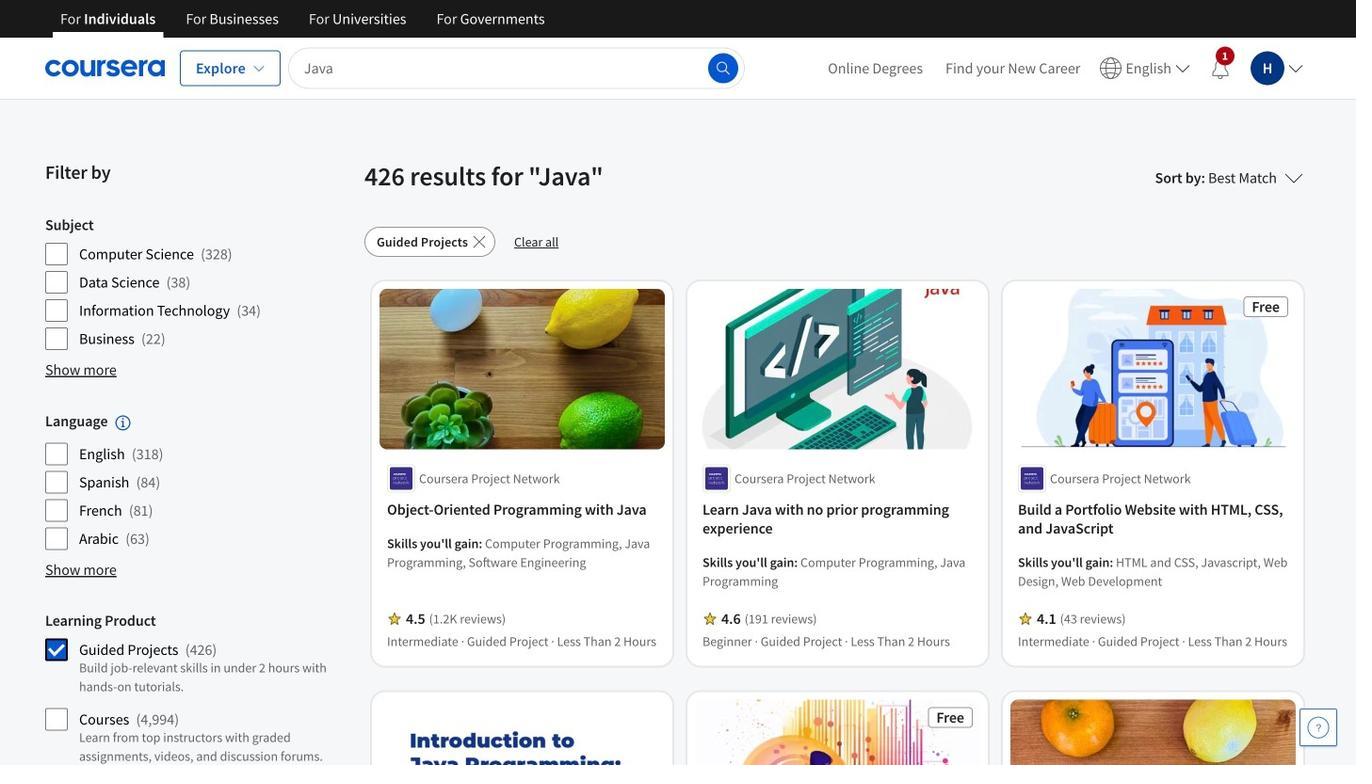 Task type: vqa. For each thing, say whether or not it's contained in the screenshot.
"Information about credentials section" 'image'
no



Task type: describe. For each thing, give the bounding box(es) containing it.
(4.5 stars) element
[[406, 610, 425, 629]]

3 group from the top
[[45, 612, 353, 766]]

(4.1 stars) element
[[1037, 610, 1057, 629]]

2 group from the top
[[45, 412, 353, 551]]

help center image
[[1307, 717, 1330, 739]]

banner navigation
[[45, 0, 560, 38]]



Task type: locate. For each thing, give the bounding box(es) containing it.
None search field
[[288, 48, 745, 89]]

coursera image
[[45, 53, 165, 83]]

menu
[[817, 38, 1311, 99]]

1 vertical spatial group
[[45, 412, 353, 551]]

information about this filter group image
[[115, 416, 130, 431]]

0 vertical spatial group
[[45, 216, 353, 351]]

group
[[45, 216, 353, 351], [45, 412, 353, 551], [45, 612, 353, 766]]

(4.6 stars) element
[[721, 610, 741, 629]]

1 group from the top
[[45, 216, 353, 351]]

2 vertical spatial group
[[45, 612, 353, 766]]

What do you want to learn? text field
[[288, 48, 745, 89]]



